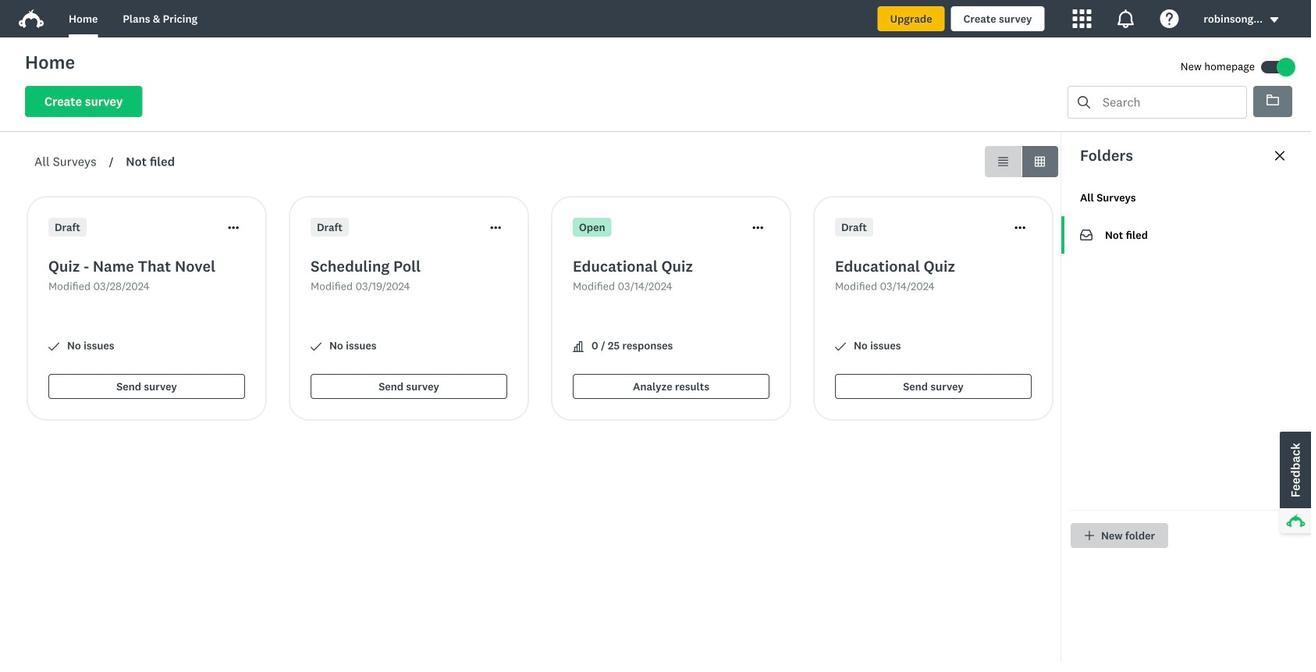 Task type: locate. For each thing, give the bounding box(es) containing it.
brand logo image
[[19, 6, 44, 31], [19, 9, 44, 28]]

dropdown arrow icon image
[[1270, 14, 1281, 25], [1271, 17, 1279, 23]]

not filed image
[[1081, 230, 1093, 240]]

no issues image
[[835, 341, 846, 352]]

Search text field
[[1091, 87, 1247, 118]]

response count image
[[573, 341, 584, 352]]

1 horizontal spatial no issues image
[[311, 341, 322, 352]]

not filed image
[[1081, 229, 1093, 241]]

folders image
[[1267, 94, 1280, 106]]

dialog
[[1061, 132, 1312, 662]]

0 horizontal spatial no issues image
[[48, 341, 59, 352]]

help icon image
[[1161, 9, 1179, 28]]

group
[[985, 146, 1059, 177]]

products icon image
[[1073, 9, 1092, 28], [1073, 9, 1092, 28]]

2 no issues image from the left
[[311, 341, 322, 352]]

no issues image
[[48, 341, 59, 352], [311, 341, 322, 352]]

response count image
[[573, 341, 584, 352]]



Task type: describe. For each thing, give the bounding box(es) containing it.
1 no issues image from the left
[[48, 341, 59, 352]]

notification center icon image
[[1117, 9, 1136, 28]]

2 brand logo image from the top
[[19, 9, 44, 28]]

new folder image
[[1085, 530, 1095, 541]]

search image
[[1078, 96, 1091, 109]]

new folder image
[[1085, 531, 1095, 540]]

1 brand logo image from the top
[[19, 6, 44, 31]]

folders image
[[1267, 94, 1280, 105]]

search image
[[1078, 96, 1091, 109]]



Task type: vqa. For each thing, say whether or not it's contained in the screenshot.
Search surveys Field
no



